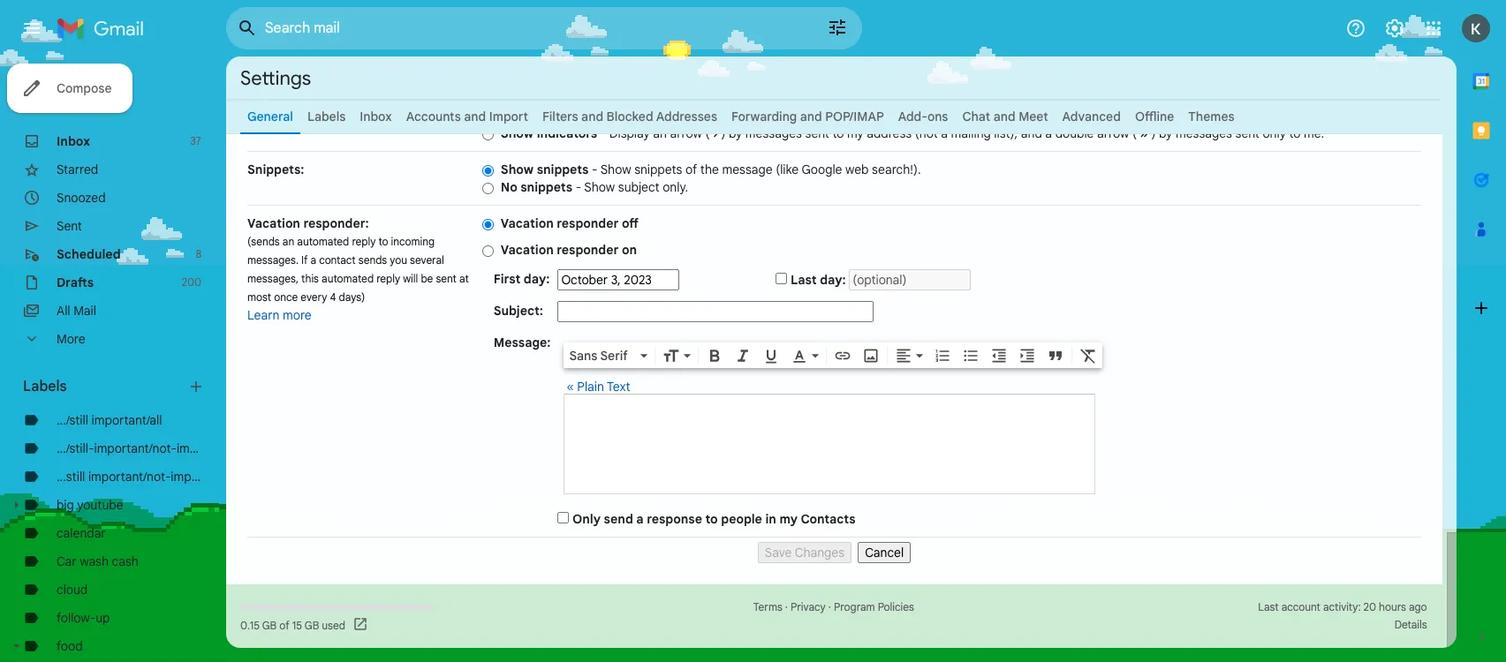Task type: describe. For each thing, give the bounding box(es) containing it.
Show snippets radio
[[482, 164, 494, 177]]

general
[[247, 109, 293, 125]]

»
[[1140, 125, 1149, 141]]

- for display an arrow (
[[601, 125, 606, 141]]

cloud
[[57, 582, 88, 598]]

2 messages from the left
[[1176, 125, 1233, 141]]

ons
[[928, 109, 949, 125]]

food link
[[57, 639, 83, 655]]

inbox for inbox link in labels navigation
[[57, 133, 90, 149]]

...still
[[57, 469, 85, 485]]

0.15
[[240, 619, 260, 632]]

4
[[330, 291, 336, 304]]

Last day: checkbox
[[776, 273, 788, 285]]

mailing
[[951, 125, 991, 141]]

chat and meet
[[963, 109, 1049, 125]]

send
[[604, 512, 633, 528]]

themes link
[[1189, 109, 1235, 125]]

forwarding and pop/imap
[[732, 109, 884, 125]]

all
[[57, 303, 70, 319]]

no snippets - show subject only.
[[501, 179, 689, 195]]

1 horizontal spatial reply
[[377, 272, 400, 285]]

.../still-
[[57, 441, 94, 457]]

cancel button
[[858, 543, 911, 564]]

chat and meet link
[[963, 109, 1049, 125]]

37
[[190, 134, 201, 148]]

terms · privacy · program policies
[[754, 601, 915, 614]]

calendar
[[57, 526, 106, 542]]

no
[[501, 179, 518, 195]]

snoozed
[[57, 190, 106, 206]]

1 horizontal spatial inbox link
[[360, 109, 392, 125]]

Only send a response to people in my Contacts checkbox
[[558, 513, 569, 524]]

Last day: text field
[[849, 270, 971, 291]]

navigation containing save changes
[[247, 538, 1422, 564]]

1 messages from the left
[[746, 125, 802, 141]]

message
[[722, 162, 773, 178]]

indent more ‪(⌘])‬ image
[[1019, 347, 1037, 365]]

Vacation responder off radio
[[482, 218, 494, 231]]

ago
[[1409, 601, 1428, 614]]

drafts
[[57, 275, 94, 291]]

(sends
[[247, 235, 280, 248]]

responder for off
[[557, 216, 619, 232]]

save
[[765, 545, 792, 561]]

1 vertical spatial automated
[[322, 272, 374, 285]]

bold ‪(⌘b)‬ image
[[706, 347, 724, 365]]

cloud link
[[57, 582, 88, 598]]

scheduled link
[[57, 247, 121, 262]]

all mail link
[[57, 303, 96, 319]]

search mail image
[[232, 12, 263, 44]]

last for last day:
[[791, 272, 817, 288]]

formatting options toolbar
[[564, 343, 1103, 368]]

2 ) from the left
[[1152, 125, 1156, 141]]

you
[[390, 254, 407, 267]]

Vacation responder on radio
[[482, 245, 494, 258]]

scheduled
[[57, 247, 121, 262]]

advanced link
[[1063, 109, 1121, 125]]

messages.
[[247, 254, 299, 267]]

food
[[57, 639, 83, 655]]

(like
[[776, 162, 799, 178]]

main menu image
[[21, 18, 42, 39]]

bulleted list ‪(⌘⇧8)‬ image
[[963, 347, 980, 365]]

0 vertical spatial reply
[[352, 235, 376, 248]]

snippets up the only.
[[635, 162, 683, 178]]

No snippets radio
[[482, 182, 494, 195]]

add-ons link
[[899, 109, 949, 125]]

1 vertical spatial my
[[780, 512, 798, 528]]

contacts
[[801, 512, 856, 528]]

web
[[846, 162, 869, 178]]

0 vertical spatial an
[[653, 125, 667, 141]]

show indicators - display an arrow ( › ) by messages sent to my address (not a mailing list), and a double arrow ( » ) by messages sent only to me.
[[501, 125, 1325, 141]]

sends
[[359, 254, 387, 267]]

1 horizontal spatial sent
[[805, 125, 830, 141]]

2 arrow from the left
[[1098, 125, 1130, 141]]

program policies link
[[834, 601, 915, 614]]

to left people
[[706, 512, 718, 528]]

...still important/not-important link
[[57, 469, 226, 485]]

big youtube link
[[57, 498, 123, 513]]

1 gb from the left
[[262, 619, 277, 632]]

and for forwarding
[[800, 109, 823, 125]]

Search mail text field
[[265, 19, 778, 37]]

contact
[[319, 254, 356, 267]]

accounts and import
[[406, 109, 528, 125]]

sans serif
[[569, 348, 628, 364]]

subject:
[[494, 303, 543, 319]]

show snippets - show snippets of the message (like google web search!).
[[501, 162, 921, 178]]

remove formatting ‪(⌘\)‬ image
[[1080, 347, 1098, 365]]

vacation responder on
[[501, 242, 637, 258]]

will
[[403, 272, 418, 285]]

inbox for right inbox link
[[360, 109, 392, 125]]

2 by from the left
[[1159, 125, 1173, 141]]

offline link
[[1135, 109, 1175, 125]]

vacation for vacation responder off
[[501, 216, 554, 232]]

important for .../still-important/not-important
[[177, 441, 232, 457]]

big
[[57, 498, 74, 513]]

chat
[[963, 109, 991, 125]]

vacation responder: (sends an automated reply to incoming messages. if a contact sends you several messages, this automated reply will be sent at most once every 4 days) learn more
[[247, 216, 469, 323]]

200
[[182, 276, 201, 289]]

Vacation responder text field
[[565, 404, 1095, 485]]

changes
[[795, 545, 845, 561]]

drafts link
[[57, 275, 94, 291]]

inbox link inside labels navigation
[[57, 133, 90, 149]]

starred link
[[57, 162, 98, 178]]

filters and blocked addresses
[[543, 109, 718, 125]]

double
[[1056, 125, 1094, 141]]

more
[[57, 331, 85, 347]]

privacy
[[791, 601, 826, 614]]

and for filters
[[582, 109, 604, 125]]

me.
[[1304, 125, 1325, 141]]

most
[[247, 291, 271, 304]]

last day:
[[791, 272, 846, 288]]

car wash cash
[[57, 554, 139, 570]]

0.15 gb of 15 gb used
[[240, 619, 346, 632]]

1 ) from the left
[[721, 125, 726, 141]]

big youtube
[[57, 498, 123, 513]]

filters and blocked addresses link
[[543, 109, 718, 125]]

2 gb from the left
[[305, 619, 319, 632]]

forwarding and pop/imap link
[[732, 109, 884, 125]]

save changes button
[[758, 543, 852, 564]]

day: for first day:
[[524, 271, 550, 287]]

import
[[489, 109, 528, 125]]

snippets for show snippets of the message (like google web search!).
[[537, 162, 589, 178]]

only.
[[663, 179, 689, 195]]

mail
[[73, 303, 96, 319]]

subject
[[618, 179, 660, 195]]

serif
[[600, 348, 628, 364]]

an inside "vacation responder: (sends an automated reply to incoming messages. if a contact sends you several messages, this automated reply will be sent at most once every 4 days) learn more"
[[283, 235, 294, 248]]

all mail
[[57, 303, 96, 319]]

important for ...still important/not-important
[[171, 469, 226, 485]]



Task type: vqa. For each thing, say whether or not it's contained in the screenshot.


Task type: locate. For each thing, give the bounding box(es) containing it.
0 horizontal spatial ·
[[785, 601, 788, 614]]

sent left only
[[1236, 125, 1260, 141]]

0 horizontal spatial -
[[576, 179, 582, 195]]

0 horizontal spatial reply
[[352, 235, 376, 248]]

footer containing terms
[[226, 599, 1443, 635]]

day: right the first
[[524, 271, 550, 287]]

important/not- up "...still important/not-important"
[[94, 441, 177, 457]]

by down offline link
[[1159, 125, 1173, 141]]

1 horizontal spatial ·
[[829, 601, 832, 614]]

0 horizontal spatial inbox link
[[57, 133, 90, 149]]

pop/imap
[[826, 109, 884, 125]]

0 horizontal spatial of
[[280, 619, 290, 632]]

privacy link
[[791, 601, 826, 614]]

indent less ‪(⌘[)‬ image
[[991, 347, 1009, 365]]

messages,
[[247, 272, 299, 285]]

1 horizontal spatial gb
[[305, 619, 319, 632]]

)
[[721, 125, 726, 141], [1152, 125, 1156, 141]]

a inside "vacation responder: (sends an automated reply to incoming messages. if a contact sends you several messages, this automated reply will be sent at most once every 4 days) learn more"
[[311, 254, 316, 267]]

) right ›
[[721, 125, 726, 141]]

sent inside "vacation responder: (sends an automated reply to incoming messages. if a contact sends you several messages, this automated reply will be sent at most once every 4 days) learn more"
[[436, 272, 457, 285]]

once
[[274, 291, 298, 304]]

and down meet
[[1021, 125, 1043, 141]]

my right in
[[780, 512, 798, 528]]

0 horizontal spatial an
[[283, 235, 294, 248]]

important down .../still-important/not-important
[[171, 469, 226, 485]]

inbox right 'labels' link
[[360, 109, 392, 125]]

None search field
[[226, 7, 863, 49]]

used
[[322, 619, 346, 632]]

search!).
[[872, 162, 921, 178]]

show left the subject
[[584, 179, 615, 195]]

numbered list ‪(⌘⇧7)‬ image
[[934, 347, 952, 365]]

1 vertical spatial reply
[[377, 272, 400, 285]]

automated down responder:
[[297, 235, 349, 248]]

and
[[464, 109, 486, 125], [582, 109, 604, 125], [800, 109, 823, 125], [994, 109, 1016, 125], [1021, 125, 1043, 141]]

inbox link
[[360, 109, 392, 125], [57, 133, 90, 149]]

labels heading
[[23, 378, 187, 396]]

show up no
[[501, 162, 534, 178]]

list),
[[994, 125, 1018, 141]]

- for show subject only.
[[576, 179, 582, 195]]

1 vertical spatial of
[[280, 619, 290, 632]]

last for last account activity: 20 hours ago details
[[1259, 601, 1279, 614]]

1 horizontal spatial inbox
[[360, 109, 392, 125]]

the
[[701, 162, 719, 178]]

my down pop/imap
[[847, 125, 864, 141]]

automated up "days)"
[[322, 272, 374, 285]]

0 horizontal spatial sent
[[436, 272, 457, 285]]

tab list
[[1457, 57, 1507, 599]]

inbox up starred
[[57, 133, 90, 149]]

( left »
[[1133, 125, 1137, 141]]

reply
[[352, 235, 376, 248], [377, 272, 400, 285]]

a
[[941, 125, 948, 141], [1046, 125, 1053, 141], [311, 254, 316, 267], [637, 512, 644, 528]]

incoming
[[391, 235, 435, 248]]

0 horizontal spatial messages
[[746, 125, 802, 141]]

important/all
[[92, 413, 162, 429]]

1 vertical spatial an
[[283, 235, 294, 248]]

to down pop/imap
[[833, 125, 844, 141]]

accounts
[[406, 109, 461, 125]]

sent link
[[57, 218, 82, 234]]

show down import
[[501, 125, 534, 141]]

1 horizontal spatial an
[[653, 125, 667, 141]]

1 horizontal spatial day:
[[820, 272, 846, 288]]

display
[[610, 125, 650, 141]]

cash
[[112, 554, 139, 570]]

starred
[[57, 162, 98, 178]]

day: for last day:
[[820, 272, 846, 288]]

messages down forwarding
[[746, 125, 802, 141]]

labels for 'labels' link
[[307, 109, 346, 125]]

show up the no snippets - show subject only.
[[601, 162, 631, 178]]

1 responder from the top
[[557, 216, 619, 232]]

inbox link right 'labels' link
[[360, 109, 392, 125]]

0 horizontal spatial labels
[[23, 378, 67, 396]]

labels for labels heading
[[23, 378, 67, 396]]

0 vertical spatial important/not-
[[94, 441, 177, 457]]

a right if
[[311, 254, 316, 267]]

inbox link up starred
[[57, 133, 90, 149]]

last right last day: checkbox
[[791, 272, 817, 288]]

0 horizontal spatial arrow
[[670, 125, 702, 141]]

1 ( from the left
[[706, 125, 710, 141]]

a right the (not
[[941, 125, 948, 141]]

2 · from the left
[[829, 601, 832, 614]]

labels inside labels navigation
[[23, 378, 67, 396]]

labels up .../still
[[23, 378, 67, 396]]

1 vertical spatial important/not-
[[88, 469, 171, 485]]

an up messages.
[[283, 235, 294, 248]]

important/not- for ...still
[[88, 469, 171, 485]]

0 vertical spatial inbox
[[360, 109, 392, 125]]

settings image
[[1385, 18, 1406, 39]]

of left the
[[686, 162, 697, 178]]

important
[[177, 441, 232, 457], [171, 469, 226, 485]]

1 horizontal spatial my
[[847, 125, 864, 141]]

1 · from the left
[[785, 601, 788, 614]]

0 horizontal spatial )
[[721, 125, 726, 141]]

1 horizontal spatial by
[[1159, 125, 1173, 141]]

gmail image
[[57, 11, 153, 46]]

(
[[706, 125, 710, 141], [1133, 125, 1137, 141]]

Show indicators radio
[[482, 128, 494, 141]]

vacation for vacation responder: (sends an automated reply to incoming messages. if a contact sends you several messages, this automated reply will be sent at most once every 4 days) learn more
[[247, 216, 300, 232]]

important/not- for .../still-
[[94, 441, 177, 457]]

inbox inside labels navigation
[[57, 133, 90, 149]]

( left ›
[[706, 125, 710, 141]]

0 vertical spatial my
[[847, 125, 864, 141]]

1 horizontal spatial messages
[[1176, 125, 1233, 141]]

insert image image
[[863, 347, 881, 365]]

) right »
[[1152, 125, 1156, 141]]

day: right last day: checkbox
[[820, 272, 846, 288]]

terms link
[[754, 601, 783, 614]]

calendar link
[[57, 526, 106, 542]]

2 horizontal spatial sent
[[1236, 125, 1260, 141]]

- left "display"
[[601, 125, 606, 141]]

messages
[[746, 125, 802, 141], [1176, 125, 1233, 141]]

footer
[[226, 599, 1443, 635]]

1 vertical spatial important
[[171, 469, 226, 485]]

1 vertical spatial inbox link
[[57, 133, 90, 149]]

0 horizontal spatial by
[[729, 125, 743, 141]]

quote ‪(⌘⇧9)‬ image
[[1048, 347, 1065, 365]]

automated
[[297, 235, 349, 248], [322, 272, 374, 285]]

0 vertical spatial automated
[[297, 235, 349, 248]]

follow link to manage storage image
[[353, 617, 370, 635]]

1 vertical spatial -
[[592, 162, 598, 178]]

and up indicators
[[582, 109, 604, 125]]

vacation for vacation responder on
[[501, 242, 554, 258]]

add-ons
[[899, 109, 949, 125]]

to inside "vacation responder: (sends an automated reply to incoming messages. if a contact sends you several messages, this automated reply will be sent at most once every 4 days) learn more"
[[379, 235, 388, 248]]

arrow
[[670, 125, 702, 141], [1098, 125, 1130, 141]]

2 ( from the left
[[1133, 125, 1137, 141]]

0 horizontal spatial day:
[[524, 271, 550, 287]]

.../still
[[57, 413, 88, 429]]

· right terms
[[785, 601, 788, 614]]

navigation
[[247, 538, 1422, 564]]

1 horizontal spatial of
[[686, 162, 697, 178]]

snippets for show subject only.
[[521, 179, 573, 195]]

1 horizontal spatial -
[[592, 162, 598, 178]]

and up list),
[[994, 109, 1016, 125]]

save changes
[[765, 545, 845, 561]]

messages down themes link
[[1176, 125, 1233, 141]]

1 horizontal spatial last
[[1259, 601, 1279, 614]]

follow-up link
[[57, 611, 110, 627]]

2 responder from the top
[[557, 242, 619, 258]]

a down meet
[[1046, 125, 1053, 141]]

to left "me."
[[1290, 125, 1301, 141]]

support image
[[1346, 18, 1367, 39]]

0 vertical spatial -
[[601, 125, 606, 141]]

- for show snippets of the message (like google web search!).
[[592, 162, 598, 178]]

1 vertical spatial last
[[1259, 601, 1279, 614]]

labels navigation
[[0, 57, 232, 663]]

labels right general
[[307, 109, 346, 125]]

settings
[[240, 66, 311, 90]]

indicators
[[537, 125, 598, 141]]

...still important/not-important
[[57, 469, 226, 485]]

snippets right no
[[521, 179, 573, 195]]

first day:
[[494, 271, 550, 287]]

last inside last account activity: 20 hours ago details
[[1259, 601, 1279, 614]]

(not
[[915, 125, 938, 141]]

vacation right vacation responder off option
[[501, 216, 554, 232]]

0 vertical spatial of
[[686, 162, 697, 178]]

- up vacation responder off
[[576, 179, 582, 195]]

0 vertical spatial inbox link
[[360, 109, 392, 125]]

link ‪(⌘k)‬ image
[[835, 347, 852, 365]]

follow-
[[57, 611, 96, 627]]

reply down you
[[377, 272, 400, 285]]

vacation inside "vacation responder: (sends an automated reply to incoming messages. if a contact sends you several messages, this automated reply will be sent at most once every 4 days) learn more"
[[247, 216, 300, 232]]

my
[[847, 125, 864, 141], [780, 512, 798, 528]]

car
[[57, 554, 77, 570]]

1 horizontal spatial )
[[1152, 125, 1156, 141]]

snippets up the no snippets - show subject only.
[[537, 162, 589, 178]]

1 arrow from the left
[[670, 125, 702, 141]]

0 horizontal spatial last
[[791, 272, 817, 288]]

0 vertical spatial responder
[[557, 216, 619, 232]]

1 horizontal spatial labels
[[307, 109, 346, 125]]

message:
[[494, 335, 551, 351]]

Subject text field
[[558, 301, 874, 323]]

« plain text
[[567, 379, 631, 395]]

last left account at the bottom of the page
[[1259, 601, 1279, 614]]

sans serif option
[[566, 347, 638, 365]]

gb
[[262, 619, 277, 632], [305, 619, 319, 632]]

and left pop/imap
[[800, 109, 823, 125]]

of left "15"
[[280, 619, 290, 632]]

to up sends
[[379, 235, 388, 248]]

day:
[[524, 271, 550, 287], [820, 272, 846, 288]]

in
[[766, 512, 777, 528]]

and for accounts
[[464, 109, 486, 125]]

0 horizontal spatial (
[[706, 125, 710, 141]]

1 by from the left
[[729, 125, 743, 141]]

to
[[833, 125, 844, 141], [1290, 125, 1301, 141], [379, 235, 388, 248], [706, 512, 718, 528]]

learn more link
[[247, 308, 312, 323]]

1 vertical spatial inbox
[[57, 133, 90, 149]]

italic ‪(⌘i)‬ image
[[735, 347, 752, 365]]

every
[[301, 291, 327, 304]]

important up "...still important/not-important"
[[177, 441, 232, 457]]

program
[[834, 601, 875, 614]]

15
[[292, 619, 302, 632]]

more button
[[0, 325, 212, 353]]

0 horizontal spatial inbox
[[57, 133, 90, 149]]

sent down forwarding and pop/imap
[[805, 125, 830, 141]]

a right 'send'
[[637, 512, 644, 528]]

gb right 0.15
[[262, 619, 277, 632]]

only
[[1263, 125, 1287, 141]]

· right privacy link
[[829, 601, 832, 614]]

0 horizontal spatial my
[[780, 512, 798, 528]]

responder down vacation responder off
[[557, 242, 619, 258]]

an right "display"
[[653, 125, 667, 141]]

learn
[[247, 308, 280, 323]]

reply up sends
[[352, 235, 376, 248]]

·
[[785, 601, 788, 614], [829, 601, 832, 614]]

advanced search options image
[[820, 10, 855, 45]]

underline ‪(⌘u)‬ image
[[763, 348, 781, 366]]

1 vertical spatial responder
[[557, 242, 619, 258]]

compose
[[57, 80, 112, 96]]

0 horizontal spatial gb
[[262, 619, 277, 632]]

- up the no snippets - show subject only.
[[592, 162, 598, 178]]

1 horizontal spatial (
[[1133, 125, 1137, 141]]

snippets
[[537, 162, 589, 178], [635, 162, 683, 178], [521, 179, 573, 195]]

important/not- down .../still-important/not-important "link"
[[88, 469, 171, 485]]

1 vertical spatial labels
[[23, 378, 67, 396]]

youtube
[[77, 498, 123, 513]]

arrow down the addresses
[[670, 125, 702, 141]]

gb right "15"
[[305, 619, 319, 632]]

add-
[[899, 109, 928, 125]]

by right ›
[[729, 125, 743, 141]]

filters
[[543, 109, 578, 125]]

0 vertical spatial last
[[791, 272, 817, 288]]

accounts and import link
[[406, 109, 528, 125]]

at
[[459, 272, 469, 285]]

0 vertical spatial important
[[177, 441, 232, 457]]

responder up vacation responder on
[[557, 216, 619, 232]]

details link
[[1395, 619, 1428, 632]]

general link
[[247, 109, 293, 125]]

follow-up
[[57, 611, 110, 627]]

1 horizontal spatial arrow
[[1098, 125, 1130, 141]]

and up show indicators option
[[464, 109, 486, 125]]

.../still-important/not-important
[[57, 441, 232, 457]]

responder for on
[[557, 242, 619, 258]]

sent left at
[[436, 272, 457, 285]]

vacation up first day:
[[501, 242, 554, 258]]

0 vertical spatial labels
[[307, 109, 346, 125]]

2 vertical spatial -
[[576, 179, 582, 195]]

vacation up (sends
[[247, 216, 300, 232]]

and for chat
[[994, 109, 1016, 125]]

vacation responder off
[[501, 216, 639, 232]]

2 horizontal spatial -
[[601, 125, 606, 141]]

important/not-
[[94, 441, 177, 457], [88, 469, 171, 485]]

arrow down advanced
[[1098, 125, 1130, 141]]

First day: text field
[[558, 270, 680, 291]]

sent
[[805, 125, 830, 141], [1236, 125, 1260, 141], [436, 272, 457, 285]]



